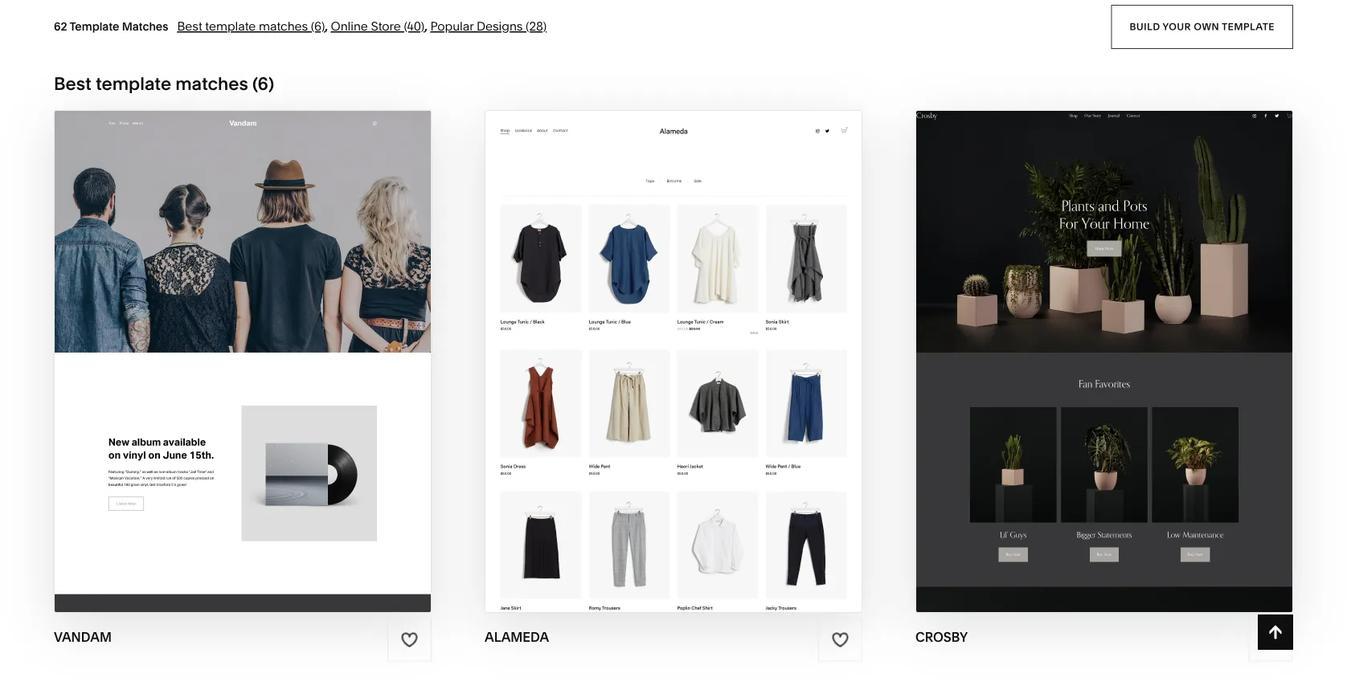 Task type: locate. For each thing, give the bounding box(es) containing it.
crosby inside "link"
[[1109, 361, 1174, 380]]

preview down start with alameda
[[597, 361, 667, 380]]

start up preview alameda
[[577, 330, 626, 349]]

1 vertical spatial crosby
[[1109, 361, 1174, 380]]

popular
[[430, 19, 474, 34]]

start with crosby
[[1015, 330, 1177, 349]]

preview down start with crosby
[[1035, 361, 1105, 380]]

best for best template matches (6) , online store (40) , popular designs (28)
[[177, 19, 202, 34]]

2 , from the left
[[425, 19, 428, 34]]

2 with from the left
[[629, 330, 670, 349]]

popular designs (28) link
[[430, 19, 547, 34]]

back to top image
[[1267, 624, 1284, 641]]

matches
[[259, 19, 308, 34], [175, 73, 248, 94]]

start with alameda
[[577, 330, 753, 349]]

vandam
[[247, 330, 318, 349], [244, 361, 315, 380], [54, 629, 112, 645]]

2 start from the left
[[577, 330, 626, 349]]

with
[[203, 330, 243, 349], [629, 330, 670, 349], [1067, 330, 1108, 349]]

0 vertical spatial vandam
[[247, 330, 318, 349]]

1 , from the left
[[325, 19, 328, 34]]

template
[[205, 19, 256, 34], [1222, 21, 1275, 32], [96, 73, 171, 94]]

best down '62'
[[54, 73, 91, 94]]

best right matches
[[177, 19, 202, 34]]

(28)
[[526, 19, 547, 34]]

2 horizontal spatial with
[[1067, 330, 1108, 349]]

start up preview crosby
[[1015, 330, 1063, 349]]

1 vertical spatial matches
[[175, 73, 248, 94]]

1 horizontal spatial matches
[[259, 19, 308, 34]]

0 horizontal spatial ,
[[325, 19, 328, 34]]

1 horizontal spatial start
[[577, 330, 626, 349]]

0 horizontal spatial best
[[54, 73, 91, 94]]

0 vertical spatial best
[[177, 19, 202, 34]]

start up preview vandam
[[150, 330, 199, 349]]

)
[[268, 73, 274, 94]]

, left popular
[[425, 19, 428, 34]]

1 start from the left
[[150, 330, 199, 349]]

template right own
[[1222, 21, 1275, 32]]

,
[[325, 19, 328, 34], [425, 19, 428, 34]]

matches
[[122, 20, 168, 33]]

preview
[[170, 361, 241, 380], [597, 361, 667, 380], [1035, 361, 1105, 380]]

best template matches (6) link
[[177, 19, 325, 34]]

0 horizontal spatial with
[[203, 330, 243, 349]]

template up (
[[205, 19, 256, 34]]

2 horizontal spatial preview
[[1035, 361, 1105, 380]]

crosby image
[[916, 111, 1292, 612]]

1 vertical spatial alameda
[[671, 361, 750, 380]]

with up preview alameda
[[629, 330, 670, 349]]

0 vertical spatial crosby
[[1112, 330, 1177, 349]]

with for alameda
[[629, 330, 670, 349]]

preview inside "link"
[[1035, 361, 1105, 380]]

1 horizontal spatial template
[[205, 19, 256, 34]]

3 with from the left
[[1067, 330, 1108, 349]]

, left online
[[325, 19, 328, 34]]

preview crosby
[[1035, 361, 1174, 380]]

3 preview from the left
[[1035, 361, 1105, 380]]

1 horizontal spatial ,
[[425, 19, 428, 34]]

1 vertical spatial best
[[54, 73, 91, 94]]

matches left (6)
[[259, 19, 308, 34]]

alameda
[[674, 330, 753, 349], [671, 361, 750, 380], [485, 629, 549, 645]]

preview for preview vandam
[[170, 361, 241, 380]]

with up preview vandam
[[203, 330, 243, 349]]

with up preview crosby
[[1067, 330, 1108, 349]]

template
[[69, 20, 119, 33]]

0 horizontal spatial start
[[150, 330, 199, 349]]

2 horizontal spatial start
[[1015, 330, 1063, 349]]

matches left (
[[175, 73, 248, 94]]

template down matches
[[96, 73, 171, 94]]

1 preview from the left
[[170, 361, 241, 380]]

preview down start with vandam
[[170, 361, 241, 380]]

1 horizontal spatial best
[[177, 19, 202, 34]]

start for start with alameda
[[577, 330, 626, 349]]

0 horizontal spatial preview
[[170, 361, 241, 380]]

your
[[1163, 21, 1191, 32]]

3 start from the left
[[1015, 330, 1063, 349]]

2 vertical spatial crosby
[[915, 629, 968, 645]]

0 horizontal spatial matches
[[175, 73, 248, 94]]

1 horizontal spatial preview
[[597, 361, 667, 380]]

designs
[[477, 19, 523, 34]]

best for best template matches ( 6 )
[[54, 73, 91, 94]]

2 preview from the left
[[597, 361, 667, 380]]

vandam element
[[55, 111, 431, 612]]

alameda inside button
[[674, 330, 753, 349]]

0 vertical spatial matches
[[259, 19, 308, 34]]

crosby
[[1112, 330, 1177, 349], [1109, 361, 1174, 380], [915, 629, 968, 645]]

preview vandam
[[170, 361, 315, 380]]

1 with from the left
[[203, 330, 243, 349]]

add vandam to your favorites list image
[[401, 631, 418, 649]]

best
[[177, 19, 202, 34], [54, 73, 91, 94]]

best template matches (6) , online store (40) , popular designs (28)
[[177, 19, 547, 34]]

start with vandam button
[[150, 317, 335, 361]]

vandam image
[[55, 111, 431, 612]]

preview alameda link
[[597, 349, 750, 393]]

crosby inside button
[[1112, 330, 1177, 349]]

1 horizontal spatial with
[[629, 330, 670, 349]]

0 vertical spatial alameda
[[674, 330, 753, 349]]

0 horizontal spatial template
[[96, 73, 171, 94]]

start
[[150, 330, 199, 349], [577, 330, 626, 349], [1015, 330, 1063, 349]]

2 horizontal spatial template
[[1222, 21, 1275, 32]]



Task type: vqa. For each thing, say whether or not it's contained in the screenshot.
'Preview' within the Preview Alameda link
yes



Task type: describe. For each thing, give the bounding box(es) containing it.
preview for preview crosby
[[1035, 361, 1105, 380]]

62 template matches
[[54, 20, 168, 33]]

(
[[252, 73, 258, 94]]

online store (40) link
[[331, 19, 425, 34]]

add alameda to your favorites list image
[[831, 631, 849, 649]]

start with alameda button
[[577, 317, 770, 361]]

best template matches ( 6 )
[[54, 73, 274, 94]]

store
[[371, 19, 401, 34]]

alameda element
[[485, 111, 862, 612]]

1 vertical spatial vandam
[[244, 361, 315, 380]]

build your own template
[[1130, 21, 1275, 32]]

vandam inside button
[[247, 330, 318, 349]]

with for crosby
[[1067, 330, 1108, 349]]

start for start with vandam
[[150, 330, 199, 349]]

alameda image
[[485, 111, 862, 612]]

start with vandam
[[150, 330, 318, 349]]

62
[[54, 20, 67, 33]]

(40)
[[404, 19, 425, 34]]

preview vandam link
[[170, 349, 315, 393]]

preview alameda
[[597, 361, 750, 380]]

template for best template matches (6) , online store (40) , popular designs (28)
[[205, 19, 256, 34]]

own
[[1194, 21, 1219, 32]]

template inside "button"
[[1222, 21, 1275, 32]]

online
[[331, 19, 368, 34]]

with for vandam
[[203, 330, 243, 349]]

template for best template matches ( 6 )
[[96, 73, 171, 94]]

preview for preview alameda
[[597, 361, 667, 380]]

start for start with crosby
[[1015, 330, 1063, 349]]

2 vertical spatial vandam
[[54, 629, 112, 645]]

(6)
[[311, 19, 325, 34]]

matches for (6)
[[259, 19, 308, 34]]

build your own template button
[[1111, 5, 1293, 49]]

crosby element
[[916, 111, 1292, 612]]

build
[[1130, 21, 1160, 32]]

start with crosby button
[[1015, 317, 1194, 361]]

preview crosby link
[[1035, 349, 1174, 393]]

2 vertical spatial alameda
[[485, 629, 549, 645]]

6
[[258, 73, 268, 94]]

matches for (
[[175, 73, 248, 94]]



